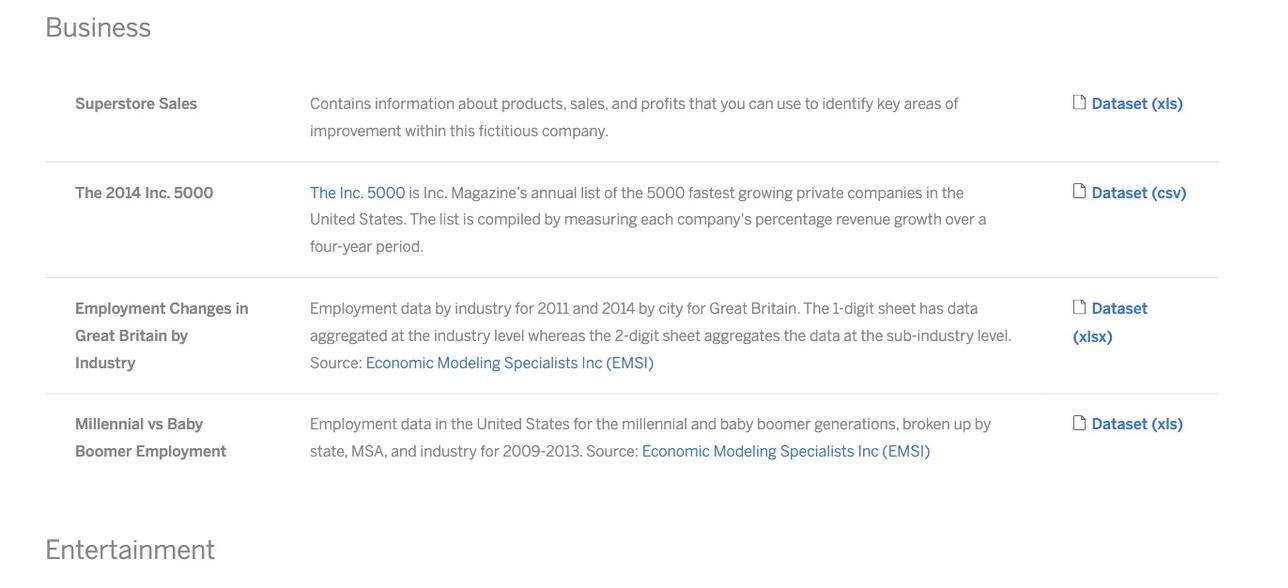 Task type: describe. For each thing, give the bounding box(es) containing it.
industry
[[75, 354, 135, 371]]

united inside employment data in the united states for the millennial and baby boomer generations, broken up by state, msa, and industry for 2009-2013. source:
[[477, 415, 522, 433]]

employment data by industry for 2011 and 2014 by city for great britain. the 1-digit sheet has data aggregated at the industry level whereas the 2-digit sheet aggregates the data at the sub-industry level. source:
[[310, 299, 1012, 371]]

states
[[526, 415, 570, 433]]

( for millennial vs baby boomer employment
[[1152, 415, 1158, 433]]

1 inc. from the left
[[145, 184, 170, 201]]

economic modeling specialists inc (emsi) link for source:
[[642, 442, 931, 460]]

level.
[[978, 326, 1012, 344]]

companies
[[848, 184, 923, 201]]

xlsx
[[1079, 327, 1107, 345]]

products,
[[502, 95, 567, 112]]

dataset ( csv )
[[1092, 184, 1187, 201]]

identify
[[823, 95, 874, 112]]

industry down the has
[[918, 326, 974, 344]]

broken
[[903, 415, 951, 433]]

inc for great
[[582, 354, 603, 371]]

0 vertical spatial sheet
[[878, 299, 916, 317]]

magazine's
[[451, 184, 528, 201]]

company.
[[542, 122, 609, 140]]

the up over
[[942, 184, 965, 201]]

by inside employment changes in great britain by industry
[[171, 326, 188, 344]]

in for employment data in the united states for the millennial and baby boomer generations, broken up by state, msa, and industry for 2009-2013. source:
[[435, 415, 448, 433]]

dataset ( xls ) for by
[[1092, 415, 1184, 433]]

the down superstore
[[75, 184, 102, 201]]

1-
[[833, 299, 845, 317]]

state,
[[310, 442, 348, 460]]

the inc. 5000 link
[[310, 184, 405, 201]]

growing
[[739, 184, 793, 201]]

superstore
[[75, 95, 155, 112]]

by inside employment data in the united states for the millennial and baby boomer generations, broken up by state, msa, and industry for 2009-2013. source:
[[975, 415, 992, 433]]

0 horizontal spatial digit
[[629, 326, 659, 344]]

contains information about products, sales, and profits that you can use to identify key areas of improvement within this fictitious company.
[[310, 95, 959, 140]]

boomer
[[75, 442, 132, 460]]

economic for industry
[[366, 354, 434, 371]]

employment changes in great britain by industry
[[75, 299, 249, 371]]

millennial
[[622, 415, 688, 433]]

industry inside employment data in the united states for the millennial and baby boomer generations, broken up by state, msa, and industry for 2009-2013. source:
[[420, 442, 477, 460]]

is inc. magazine's annual list of the 5000 fastest growing private companies in the united states. the list is compiled by measuring each company's percentage revenue growth over a four-year period.
[[310, 184, 987, 255]]

modeling for source:
[[714, 442, 777, 460]]

dataset ( xls ) for of
[[1092, 95, 1184, 112]]

of inside contains information about products, sales, and profits that you can use to identify key areas of improvement within this fictitious company.
[[945, 95, 959, 112]]

growth
[[894, 211, 942, 228]]

the right aggregated
[[408, 326, 431, 344]]

specialists for city
[[504, 354, 578, 371]]

) for millennial vs baby boomer employment
[[1178, 415, 1184, 433]]

the left 2-
[[589, 326, 612, 344]]

britain.
[[751, 299, 801, 317]]

period.
[[376, 238, 424, 255]]

source: inside employment data in the united states for the millennial and baby boomer generations, broken up by state, msa, and industry for 2009-2013. source:
[[586, 442, 639, 460]]

dataset for superstore sales
[[1092, 95, 1148, 112]]

the up each
[[621, 184, 644, 201]]

compiled
[[478, 211, 541, 228]]

employment data in the united states for the millennial and baby boomer generations, broken up by state, msa, and industry for 2009-2013. source:
[[310, 415, 992, 460]]

employment for employment data by industry for 2011 and 2014 by city for great britain. the 1-digit sheet has data aggregated at the industry level whereas the 2-digit sheet aggregates the data at the sub-industry level. source:
[[310, 299, 398, 317]]

aggregated
[[310, 326, 388, 344]]

over
[[946, 211, 975, 228]]

that
[[689, 95, 717, 112]]

britain
[[119, 326, 167, 344]]

up
[[954, 415, 972, 433]]

states.
[[359, 211, 407, 228]]

sub-
[[887, 326, 918, 344]]

united inside "is inc. magazine's annual list of the 5000 fastest growing private companies in the united states. the list is compiled by measuring each company's percentage revenue growth over a four-year period."
[[310, 211, 356, 228]]

level
[[494, 326, 525, 344]]

0 horizontal spatial sheet
[[663, 326, 701, 344]]

( xlsx )
[[1073, 327, 1113, 345]]

within
[[405, 122, 447, 140]]

0 vertical spatial list
[[581, 184, 601, 201]]

5000 inside "is inc. magazine's annual list of the 5000 fastest growing private companies in the united states. the list is compiled by measuring each company's percentage revenue growth over a four-year period."
[[647, 184, 685, 201]]

employment inside "millennial vs baby boomer employment"
[[136, 442, 227, 460]]

and inside employment data by industry for 2011 and 2014 by city for great britain. the 1-digit sheet has data aggregated at the industry level whereas the 2-digit sheet aggregates the data at the sub-industry level. source:
[[573, 299, 599, 317]]

four-
[[310, 238, 343, 255]]

superstore sales
[[75, 95, 197, 112]]

) for the 2014 inc. 5000
[[1181, 184, 1187, 201]]

msa,
[[351, 442, 388, 460]]

the 2014 inc. 5000
[[75, 184, 214, 201]]

economic modeling specialists inc (emsi) link for level
[[366, 354, 654, 371]]

use
[[777, 95, 802, 112]]

measuring
[[564, 211, 638, 228]]

(emsi) for generations,
[[883, 442, 931, 460]]

2011
[[538, 299, 569, 317]]

baby
[[720, 415, 754, 433]]

2014 inside employment data by industry for 2011 and 2014 by city for great britain. the 1-digit sheet has data aggregated at the industry level whereas the 2-digit sheet aggregates the data at the sub-industry level. source:
[[602, 299, 636, 317]]

profits
[[641, 95, 686, 112]]

each
[[641, 211, 674, 228]]

1 at from the left
[[391, 326, 405, 344]]

entertainment
[[45, 535, 215, 566]]

improvement
[[310, 122, 402, 140]]

1 horizontal spatial digit
[[845, 299, 875, 317]]

) for superstore sales
[[1178, 95, 1184, 112]]

annual
[[531, 184, 577, 201]]

baby
[[167, 415, 203, 433]]

sales
[[159, 95, 197, 112]]

for right city
[[687, 299, 706, 317]]

of inside "is inc. magazine's annual list of the 5000 fastest growing private companies in the united states. the list is compiled by measuring each company's percentage revenue growth over a four-year period."
[[604, 184, 618, 201]]

a
[[979, 211, 987, 228]]



Task type: locate. For each thing, give the bounding box(es) containing it.
specialists down whereas
[[504, 354, 578, 371]]

great
[[710, 299, 748, 317], [75, 326, 115, 344]]

inc. left magazine's at the top left
[[423, 184, 448, 201]]

of
[[945, 95, 959, 112], [604, 184, 618, 201]]

industry up level
[[455, 299, 512, 317]]

sheet
[[878, 299, 916, 317], [663, 326, 701, 344]]

(emsi) down 2-
[[606, 354, 654, 371]]

dataset left 'csv'
[[1092, 184, 1148, 201]]

economic modeling specialists inc (emsi) link
[[366, 354, 654, 371], [642, 442, 931, 460]]

1 horizontal spatial modeling
[[714, 442, 777, 460]]

can
[[749, 95, 774, 112]]

economic modeling specialists inc (emsi) for source:
[[642, 442, 931, 460]]

1 horizontal spatial economic
[[642, 442, 710, 460]]

1 vertical spatial is
[[463, 211, 474, 228]]

0 vertical spatial (emsi)
[[606, 354, 654, 371]]

source: down aggregated
[[310, 354, 363, 371]]

5000
[[174, 184, 214, 201], [367, 184, 405, 201], [647, 184, 685, 201]]

in for employment changes in great britain by industry
[[235, 299, 249, 317]]

digit down city
[[629, 326, 659, 344]]

employment for employment changes in great britain by industry
[[75, 299, 166, 317]]

2 5000 from the left
[[367, 184, 405, 201]]

source: right 2013.
[[586, 442, 639, 460]]

has
[[920, 299, 944, 317]]

1 vertical spatial sheet
[[663, 326, 701, 344]]

modeling
[[437, 354, 501, 371], [714, 442, 777, 460]]

economic down aggregated
[[366, 354, 434, 371]]

1 horizontal spatial of
[[945, 95, 959, 112]]

specialists down the boomer on the right bottom of the page
[[780, 442, 855, 460]]

of right areas
[[945, 95, 959, 112]]

1 horizontal spatial specialists
[[780, 442, 855, 460]]

0 vertical spatial modeling
[[437, 354, 501, 371]]

the inside employment data by industry for 2011 and 2014 by city for great britain. the 1-digit sheet has data aggregated at the industry level whereas the 2-digit sheet aggregates the data at the sub-industry level. source:
[[804, 299, 830, 317]]

dataset down xlsx
[[1092, 415, 1148, 433]]

employment inside employment data in the united states for the millennial and baby boomer generations, broken up by state, msa, and industry for 2009-2013. source:
[[310, 415, 398, 433]]

economic modeling specialists inc (emsi) link down level
[[366, 354, 654, 371]]

2 vertical spatial in
[[435, 415, 448, 433]]

0 horizontal spatial (emsi)
[[606, 354, 654, 371]]

the left sub-
[[861, 326, 884, 344]]

1 vertical spatial dataset ( xls )
[[1092, 415, 1184, 433]]

xls for contains information about products, sales, and profits that you can use to identify key areas of improvement within this fictitious company.
[[1158, 95, 1178, 112]]

source: inside employment data by industry for 2011 and 2014 by city for great britain. the 1-digit sheet has data aggregated at the industry level whereas the 2-digit sheet aggregates the data at the sub-industry level. source:
[[310, 354, 363, 371]]

by inside "is inc. magazine's annual list of the 5000 fastest growing private companies in the united states. the list is compiled by measuring each company's percentage revenue growth over a four-year period."
[[545, 211, 561, 228]]

(
[[1152, 95, 1158, 112], [1152, 184, 1158, 201], [1073, 327, 1079, 345], [1152, 415, 1158, 433]]

vs
[[148, 415, 163, 433]]

company's
[[677, 211, 752, 228]]

0 vertical spatial in
[[926, 184, 939, 201]]

at
[[391, 326, 405, 344], [844, 326, 858, 344]]

1 vertical spatial modeling
[[714, 442, 777, 460]]

5000 up states.
[[367, 184, 405, 201]]

1 vertical spatial specialists
[[780, 442, 855, 460]]

fastest
[[689, 184, 735, 201]]

0 vertical spatial economic
[[366, 354, 434, 371]]

0 vertical spatial 2014
[[106, 184, 141, 201]]

5000 down sales
[[174, 184, 214, 201]]

of up the measuring at top
[[604, 184, 618, 201]]

1 vertical spatial economic
[[642, 442, 710, 460]]

sales,
[[570, 95, 609, 112]]

for
[[515, 299, 535, 317], [687, 299, 706, 317], [574, 415, 593, 433], [481, 442, 500, 460]]

1 horizontal spatial great
[[710, 299, 748, 317]]

inc. for is inc. magazine's annual list of the 5000 fastest growing private companies in the united states. the list is compiled by measuring each company's percentage revenue growth over a four-year period.
[[423, 184, 448, 201]]

1 vertical spatial economic modeling specialists inc (emsi)
[[642, 442, 931, 460]]

this
[[450, 122, 475, 140]]

inc down whereas
[[582, 354, 603, 371]]

1 horizontal spatial inc
[[858, 442, 879, 460]]

1 vertical spatial xls
[[1158, 415, 1178, 433]]

1 dataset ( xls ) from the top
[[1092, 95, 1184, 112]]

employment up aggregated
[[310, 299, 398, 317]]

employment for employment data in the united states for the millennial and baby boomer generations, broken up by state, msa, and industry for 2009-2013. source:
[[310, 415, 398, 433]]

1 horizontal spatial united
[[477, 415, 522, 433]]

1 5000 from the left
[[174, 184, 214, 201]]

specialists for and
[[780, 442, 855, 460]]

dataset ( xls )
[[1092, 95, 1184, 112], [1092, 415, 1184, 433]]

0 vertical spatial source:
[[310, 354, 363, 371]]

the left states
[[451, 415, 473, 433]]

the up four- at the left top of the page
[[310, 184, 336, 201]]

0 vertical spatial dataset ( xls )
[[1092, 95, 1184, 112]]

4 dataset from the top
[[1092, 415, 1148, 433]]

whereas
[[528, 326, 586, 344]]

private
[[797, 184, 844, 201]]

0 vertical spatial xls
[[1158, 95, 1178, 112]]

dataset for millennial vs baby boomer employment
[[1092, 415, 1148, 433]]

city
[[659, 299, 684, 317]]

in inside "is inc. magazine's annual list of the 5000 fastest growing private companies in the united states. the list is compiled by measuring each company's percentage revenue growth over a four-year period."
[[926, 184, 939, 201]]

0 vertical spatial specialists
[[504, 354, 578, 371]]

the left millennial
[[596, 415, 619, 433]]

0 vertical spatial economic modeling specialists inc (emsi)
[[366, 354, 654, 371]]

digit left the has
[[845, 299, 875, 317]]

the up period.
[[410, 211, 436, 228]]

1 vertical spatial of
[[604, 184, 618, 201]]

great up aggregates
[[710, 299, 748, 317]]

to
[[805, 95, 819, 112]]

about
[[458, 95, 498, 112]]

2014 up 2-
[[602, 299, 636, 317]]

list up the measuring at top
[[581, 184, 601, 201]]

industry left the 2009-
[[420, 442, 477, 460]]

percentage
[[756, 211, 833, 228]]

the
[[621, 184, 644, 201], [942, 184, 965, 201], [408, 326, 431, 344], [589, 326, 612, 344], [784, 326, 806, 344], [861, 326, 884, 344], [451, 415, 473, 433], [596, 415, 619, 433]]

2 dataset ( xls ) from the top
[[1092, 415, 1184, 433]]

business
[[45, 12, 152, 43]]

3 inc. from the left
[[423, 184, 448, 201]]

(emsi) down broken
[[883, 442, 931, 460]]

data inside employment data in the united states for the millennial and baby boomer generations, broken up by state, msa, and industry for 2009-2013. source:
[[401, 415, 432, 433]]

digit
[[845, 299, 875, 317], [629, 326, 659, 344]]

0 horizontal spatial 2014
[[106, 184, 141, 201]]

0 horizontal spatial source:
[[310, 354, 363, 371]]

at down 1-
[[844, 326, 858, 344]]

2013.
[[546, 442, 583, 460]]

0 vertical spatial great
[[710, 299, 748, 317]]

0 vertical spatial inc
[[582, 354, 603, 371]]

modeling down level
[[437, 354, 501, 371]]

is
[[409, 184, 420, 201], [463, 211, 474, 228]]

0 vertical spatial is
[[409, 184, 420, 201]]

(emsi) for britain.
[[606, 354, 654, 371]]

5000 up each
[[647, 184, 685, 201]]

1 horizontal spatial list
[[581, 184, 601, 201]]

2 horizontal spatial in
[[926, 184, 939, 201]]

0 horizontal spatial specialists
[[504, 354, 578, 371]]

dataset for the 2014 inc. 5000
[[1092, 184, 1148, 201]]

1 vertical spatial 2014
[[602, 299, 636, 317]]

list down magazine's at the top left
[[439, 211, 460, 228]]

at right aggregated
[[391, 326, 405, 344]]

boomer
[[757, 415, 811, 433]]

2-
[[615, 326, 629, 344]]

millennial
[[75, 415, 144, 433]]

for left 2011 at the bottom of the page
[[515, 299, 535, 317]]

inc.
[[145, 184, 170, 201], [340, 184, 364, 201], [423, 184, 448, 201]]

inc. inside "is inc. magazine's annual list of the 5000 fastest growing private companies in the united states. the list is compiled by measuring each company's percentage revenue growth over a four-year period."
[[423, 184, 448, 201]]

1 vertical spatial list
[[439, 211, 460, 228]]

inc. for the inc. 5000
[[340, 184, 364, 201]]

1 dataset from the top
[[1092, 95, 1148, 112]]

1 horizontal spatial 5000
[[367, 184, 405, 201]]

great inside employment data by industry for 2011 and 2014 by city for great britain. the 1-digit sheet has data aggregated at the industry level whereas the 2-digit sheet aggregates the data at the sub-industry level. source:
[[710, 299, 748, 317]]

is down magazine's at the top left
[[463, 211, 474, 228]]

specialists
[[504, 354, 578, 371], [780, 442, 855, 460]]

1 vertical spatial in
[[235, 299, 249, 317]]

employment up msa,
[[310, 415, 398, 433]]

0 vertical spatial economic modeling specialists inc (emsi) link
[[366, 354, 654, 371]]

the left 1-
[[804, 299, 830, 317]]

xls
[[1158, 95, 1178, 112], [1158, 415, 1178, 433]]

2 at from the left
[[844, 326, 858, 344]]

and inside contains information about products, sales, and profits that you can use to identify key areas of improvement within this fictitious company.
[[612, 95, 638, 112]]

2009-
[[503, 442, 546, 460]]

)
[[1178, 95, 1184, 112], [1181, 184, 1187, 201], [1107, 327, 1113, 345], [1178, 415, 1184, 433]]

inc
[[582, 354, 603, 371], [858, 442, 879, 460]]

areas
[[904, 95, 942, 112]]

2 inc. from the left
[[340, 184, 364, 201]]

great up industry
[[75, 326, 115, 344]]

1 vertical spatial great
[[75, 326, 115, 344]]

1 horizontal spatial (emsi)
[[883, 442, 931, 460]]

industry
[[455, 299, 512, 317], [434, 326, 491, 344], [918, 326, 974, 344], [420, 442, 477, 460]]

1 horizontal spatial sheet
[[878, 299, 916, 317]]

economic modeling specialists inc (emsi) for level
[[366, 354, 654, 371]]

1 horizontal spatial inc.
[[340, 184, 364, 201]]

1 horizontal spatial 2014
[[602, 299, 636, 317]]

0 vertical spatial of
[[945, 95, 959, 112]]

the down britain.
[[784, 326, 806, 344]]

united up the 2009-
[[477, 415, 522, 433]]

economic for 2013.
[[642, 442, 710, 460]]

( for the 2014 inc. 5000
[[1152, 184, 1158, 201]]

aggregates
[[704, 326, 781, 344]]

1 xls from the top
[[1158, 95, 1178, 112]]

industry left level
[[434, 326, 491, 344]]

inc for boomer
[[858, 442, 879, 460]]

0 horizontal spatial united
[[310, 211, 356, 228]]

1 horizontal spatial source:
[[586, 442, 639, 460]]

sheet down city
[[663, 326, 701, 344]]

xls for employment data in the united states for the millennial and baby boomer generations, broken up by state, msa, and industry for 2009-2013. source:
[[1158, 415, 1178, 433]]

1 horizontal spatial at
[[844, 326, 858, 344]]

contains
[[310, 95, 371, 112]]

economic modeling specialists inc (emsi) down level
[[366, 354, 654, 371]]

dataset up xlsx
[[1092, 299, 1148, 317]]

1 vertical spatial digit
[[629, 326, 659, 344]]

list
[[581, 184, 601, 201], [439, 211, 460, 228]]

0 horizontal spatial inc
[[582, 354, 603, 371]]

employment up "britain"
[[75, 299, 166, 317]]

sheet up sub-
[[878, 299, 916, 317]]

3 5000 from the left
[[647, 184, 685, 201]]

the
[[75, 184, 102, 201], [310, 184, 336, 201], [410, 211, 436, 228], [804, 299, 830, 317]]

0 horizontal spatial economic
[[366, 354, 434, 371]]

3 dataset from the top
[[1092, 299, 1148, 317]]

changes
[[170, 299, 232, 317]]

economic modeling specialists inc (emsi) down the boomer on the right bottom of the page
[[642, 442, 931, 460]]

2014 down superstore
[[106, 184, 141, 201]]

0 horizontal spatial of
[[604, 184, 618, 201]]

united
[[310, 211, 356, 228], [477, 415, 522, 433]]

economic modeling specialists inc (emsi)
[[366, 354, 654, 371], [642, 442, 931, 460]]

2 horizontal spatial inc.
[[423, 184, 448, 201]]

0 horizontal spatial modeling
[[437, 354, 501, 371]]

inc down generations, in the bottom of the page
[[858, 442, 879, 460]]

modeling for level
[[437, 354, 501, 371]]

and right the sales,
[[612, 95, 638, 112]]

great inside employment changes in great britain by industry
[[75, 326, 115, 344]]

economic
[[366, 354, 434, 371], [642, 442, 710, 460]]

1 vertical spatial united
[[477, 415, 522, 433]]

( for superstore sales
[[1152, 95, 1158, 112]]

and left baby
[[691, 415, 717, 433]]

for left the 2009-
[[481, 442, 500, 460]]

and right 2011 at the bottom of the page
[[573, 299, 599, 317]]

2 xls from the top
[[1158, 415, 1178, 433]]

is up period.
[[409, 184, 420, 201]]

2014
[[106, 184, 141, 201], [602, 299, 636, 317]]

modeling down baby
[[714, 442, 777, 460]]

the inc. 5000
[[310, 184, 405, 201]]

revenue
[[836, 211, 891, 228]]

1 horizontal spatial is
[[463, 211, 474, 228]]

economic down millennial
[[642, 442, 710, 460]]

2 horizontal spatial 5000
[[647, 184, 685, 201]]

economic modeling specialists inc (emsi) link down the boomer on the right bottom of the page
[[642, 442, 931, 460]]

information
[[375, 95, 455, 112]]

csv
[[1158, 184, 1181, 201]]

dataset
[[1092, 95, 1148, 112], [1092, 184, 1148, 201], [1092, 299, 1148, 317], [1092, 415, 1148, 433]]

united up four- at the left top of the page
[[310, 211, 356, 228]]

employment
[[75, 299, 166, 317], [310, 299, 398, 317], [310, 415, 398, 433], [136, 442, 227, 460]]

source:
[[310, 354, 363, 371], [586, 442, 639, 460]]

1 vertical spatial source:
[[586, 442, 639, 460]]

0 vertical spatial united
[[310, 211, 356, 228]]

employment down baby
[[136, 442, 227, 460]]

you
[[721, 95, 746, 112]]

employment inside employment data by industry for 2011 and 2014 by city for great britain. the 1-digit sheet has data aggregated at the industry level whereas the 2-digit sheet aggregates the data at the sub-industry level. source:
[[310, 299, 398, 317]]

2 dataset from the top
[[1092, 184, 1148, 201]]

0 horizontal spatial 5000
[[174, 184, 214, 201]]

1 vertical spatial economic modeling specialists inc (emsi) link
[[642, 442, 931, 460]]

in inside employment changes in great britain by industry
[[235, 299, 249, 317]]

fictitious
[[479, 122, 539, 140]]

and right msa,
[[391, 442, 417, 460]]

the inside "is inc. magazine's annual list of the 5000 fastest growing private companies in the united states. the list is compiled by measuring each company's percentage revenue growth over a four-year period."
[[410, 211, 436, 228]]

1 vertical spatial (emsi)
[[883, 442, 931, 460]]

0 horizontal spatial list
[[439, 211, 460, 228]]

in
[[926, 184, 939, 201], [235, 299, 249, 317], [435, 415, 448, 433]]

0 vertical spatial digit
[[845, 299, 875, 317]]

inc. down sales
[[145, 184, 170, 201]]

year
[[343, 238, 373, 255]]

0 horizontal spatial inc.
[[145, 184, 170, 201]]

data
[[401, 299, 432, 317], [948, 299, 979, 317], [810, 326, 841, 344], [401, 415, 432, 433]]

1 vertical spatial inc
[[858, 442, 879, 460]]

0 horizontal spatial is
[[409, 184, 420, 201]]

in inside employment data in the united states for the millennial and baby boomer generations, broken up by state, msa, and industry for 2009-2013. source:
[[435, 415, 448, 433]]

dataset up dataset ( csv )
[[1092, 95, 1148, 112]]

for up 2013.
[[574, 415, 593, 433]]

0 horizontal spatial in
[[235, 299, 249, 317]]

(emsi)
[[606, 354, 654, 371], [883, 442, 931, 460]]

employment inside employment changes in great britain by industry
[[75, 299, 166, 317]]

key
[[877, 95, 901, 112]]

1 horizontal spatial in
[[435, 415, 448, 433]]

generations,
[[815, 415, 900, 433]]

inc. up states.
[[340, 184, 364, 201]]

0 horizontal spatial great
[[75, 326, 115, 344]]

0 horizontal spatial at
[[391, 326, 405, 344]]

millennial vs baby boomer employment
[[75, 415, 227, 460]]



Task type: vqa. For each thing, say whether or not it's contained in the screenshot.
leftmost 0
no



